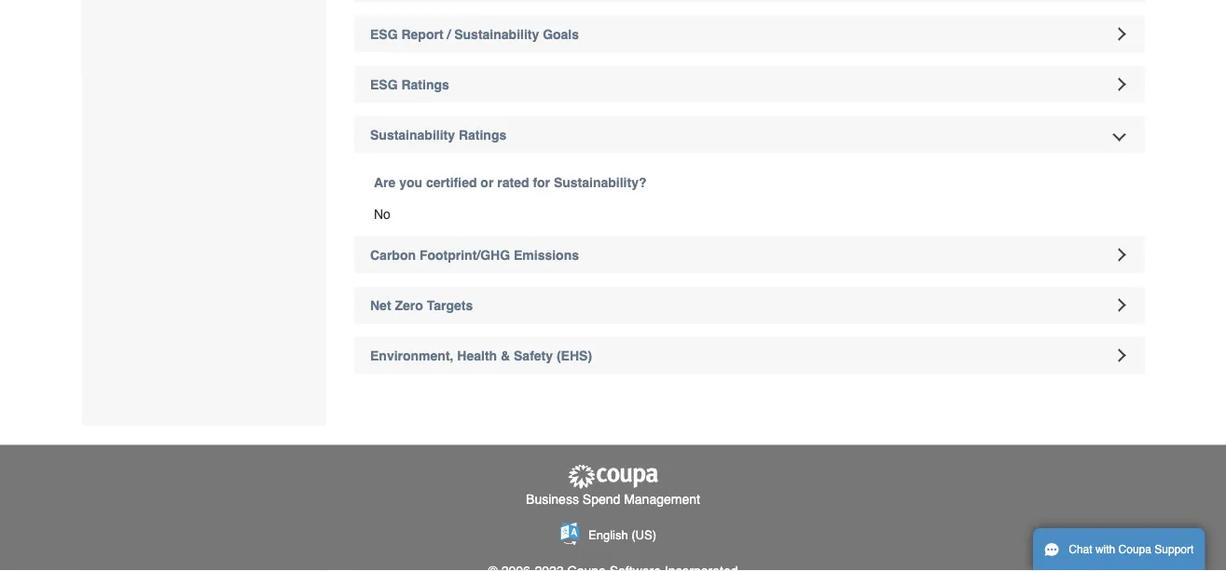 Task type: vqa. For each thing, say whether or not it's contained in the screenshot.
the top Navigation
no



Task type: describe. For each thing, give the bounding box(es) containing it.
management
[[624, 492, 700, 507]]

business spend management
[[526, 492, 700, 507]]

environment, health & safety (ehs)
[[370, 348, 592, 363]]

for
[[533, 175, 550, 190]]

carbon footprint/ghg emissions
[[370, 248, 579, 262]]

goals
[[543, 27, 579, 41]]

esg ratings heading
[[354, 66, 1145, 103]]

ratings for sustainability ratings
[[459, 127, 507, 142]]

or
[[481, 175, 494, 190]]

with
[[1095, 544, 1115, 557]]

esg ratings button
[[354, 66, 1145, 103]]

coupa supplier portal image
[[566, 464, 660, 490]]

support
[[1155, 544, 1194, 557]]

net zero targets button
[[354, 287, 1145, 324]]

health
[[457, 348, 497, 363]]

certified
[[426, 175, 477, 190]]

carbon footprint/ghg emissions heading
[[354, 236, 1145, 274]]

/
[[447, 27, 451, 41]]

spend
[[583, 492, 620, 507]]

chat with coupa support button
[[1033, 529, 1205, 572]]

english (us)
[[588, 528, 656, 542]]

net zero targets
[[370, 298, 473, 313]]

zero
[[395, 298, 423, 313]]

carbon footprint/ghg emissions button
[[354, 236, 1145, 274]]



Task type: locate. For each thing, give the bounding box(es) containing it.
1 esg from the top
[[370, 27, 398, 41]]

ratings up or
[[459, 127, 507, 142]]

report
[[401, 27, 443, 41]]

you
[[399, 175, 422, 190]]

(ehs)
[[557, 348, 592, 363]]

1 vertical spatial ratings
[[459, 127, 507, 142]]

environment, health & safety (ehs) button
[[354, 337, 1145, 374]]

esg for esg report / sustainability goals
[[370, 27, 398, 41]]

are
[[374, 175, 396, 190]]

ratings
[[401, 77, 449, 92], [459, 127, 507, 142]]

sustainability up you
[[370, 127, 455, 142]]

chat with coupa support
[[1069, 544, 1194, 557]]

english
[[588, 528, 628, 542]]

2 esg from the top
[[370, 77, 398, 92]]

rated
[[497, 175, 529, 190]]

environment, health & safety (ehs) heading
[[354, 337, 1145, 374]]

carbon
[[370, 248, 416, 262]]

coupa
[[1119, 544, 1151, 557]]

sustainability right /
[[454, 27, 539, 41]]

0 vertical spatial esg
[[370, 27, 398, 41]]

sustainability ratings button
[[354, 116, 1145, 153]]

environment,
[[370, 348, 454, 363]]

are you certified or rated for sustainability?
[[374, 175, 647, 190]]

net
[[370, 298, 391, 313]]

1 vertical spatial sustainability
[[370, 127, 455, 142]]

esg report / sustainability goals
[[370, 27, 579, 41]]

footprint/ghg
[[419, 248, 510, 262]]

chat
[[1069, 544, 1092, 557]]

0 vertical spatial sustainability
[[454, 27, 539, 41]]

1 horizontal spatial ratings
[[459, 127, 507, 142]]

targets
[[427, 298, 473, 313]]

esg left "report"
[[370, 27, 398, 41]]

esg report / sustainability goals heading
[[354, 15, 1145, 53]]

heading
[[354, 0, 1145, 2]]

esg for esg ratings
[[370, 77, 398, 92]]

emissions
[[514, 248, 579, 262]]

esg up sustainability ratings
[[370, 77, 398, 92]]

sustainability?
[[554, 175, 647, 190]]

no
[[374, 207, 391, 221]]

sustainability
[[454, 27, 539, 41], [370, 127, 455, 142]]

ratings for esg ratings
[[401, 77, 449, 92]]

(us)
[[631, 528, 656, 542]]

esg ratings
[[370, 77, 449, 92]]

&
[[501, 348, 510, 363]]

sustainability ratings heading
[[354, 116, 1145, 153]]

business
[[526, 492, 579, 507]]

esg
[[370, 27, 398, 41], [370, 77, 398, 92]]

sustainability ratings
[[370, 127, 507, 142]]

1 vertical spatial esg
[[370, 77, 398, 92]]

safety
[[514, 348, 553, 363]]

ratings down "report"
[[401, 77, 449, 92]]

esg report / sustainability goals button
[[354, 15, 1145, 53]]

net zero targets heading
[[354, 287, 1145, 324]]

0 horizontal spatial ratings
[[401, 77, 449, 92]]

0 vertical spatial ratings
[[401, 77, 449, 92]]



